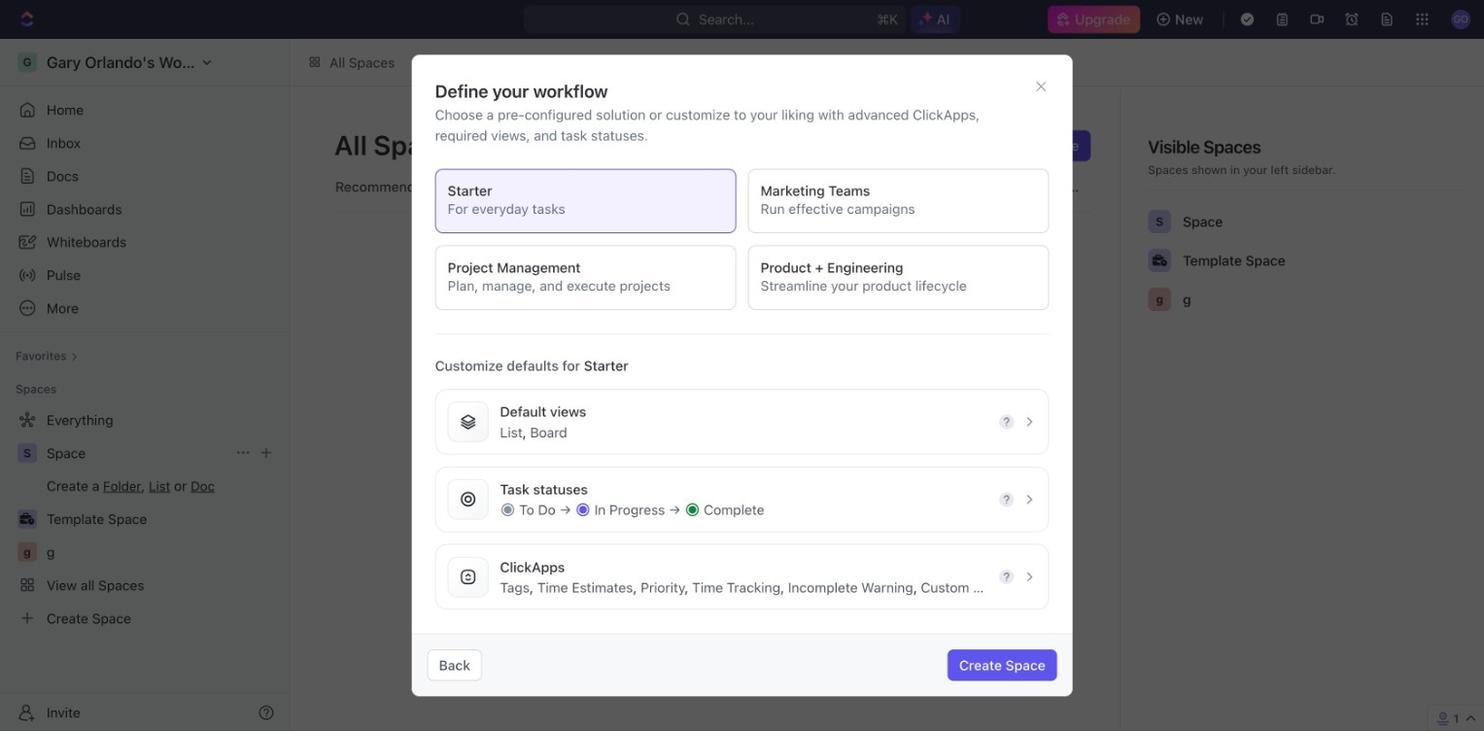 Task type: locate. For each thing, give the bounding box(es) containing it.
g, , element
[[1148, 288, 1172, 311]]

0 horizontal spatial space, , element
[[17, 443, 37, 463]]

1 horizontal spatial space, , element
[[1148, 210, 1172, 233]]

space, , element inside sidebar 'navigation'
[[17, 443, 37, 463]]

sidebar navigation
[[0, 39, 291, 731]]

1 vertical spatial space, , element
[[17, 443, 37, 463]]

space, , element
[[1148, 210, 1172, 233], [17, 443, 37, 463]]

0 vertical spatial space, , element
[[1148, 210, 1172, 233]]

dialog
[[412, 55, 1073, 696]]



Task type: vqa. For each thing, say whether or not it's contained in the screenshot.
the top space, , element
yes



Task type: describe. For each thing, give the bounding box(es) containing it.
business time image
[[1153, 255, 1167, 266]]



